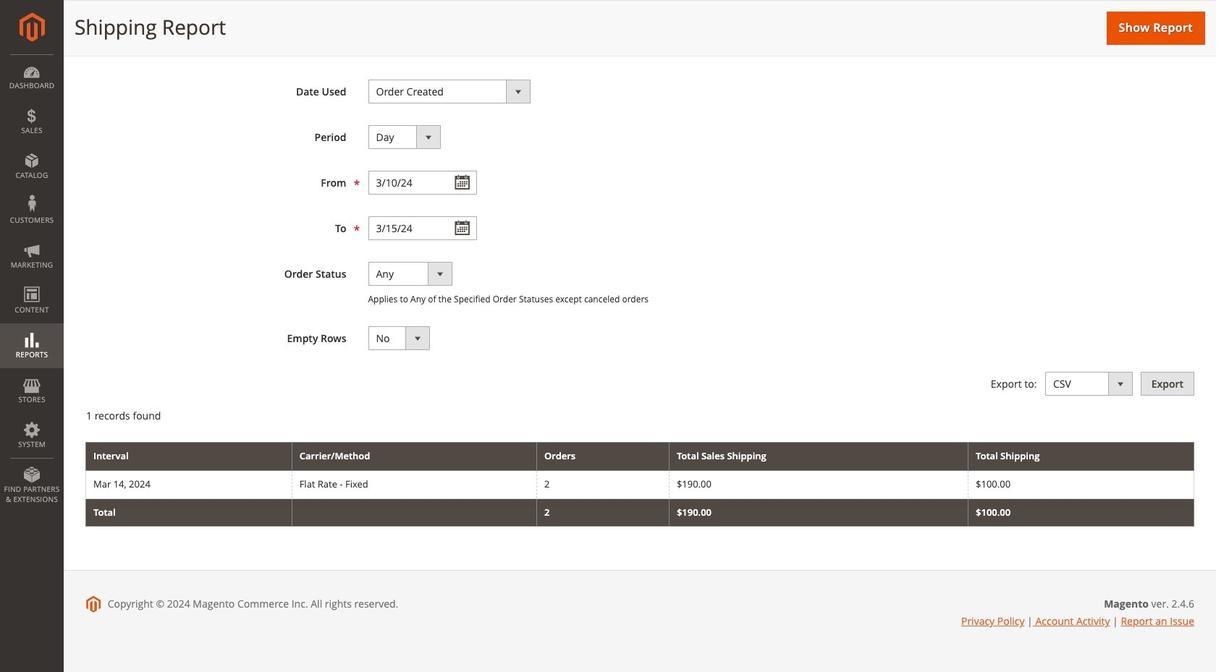 Task type: locate. For each thing, give the bounding box(es) containing it.
magento admin panel image
[[19, 12, 45, 42]]

None text field
[[368, 171, 477, 195], [368, 216, 477, 240], [368, 171, 477, 195], [368, 216, 477, 240]]

menu bar
[[0, 54, 64, 512]]



Task type: vqa. For each thing, say whether or not it's contained in the screenshot.
Magento Admin Panel image at left
yes



